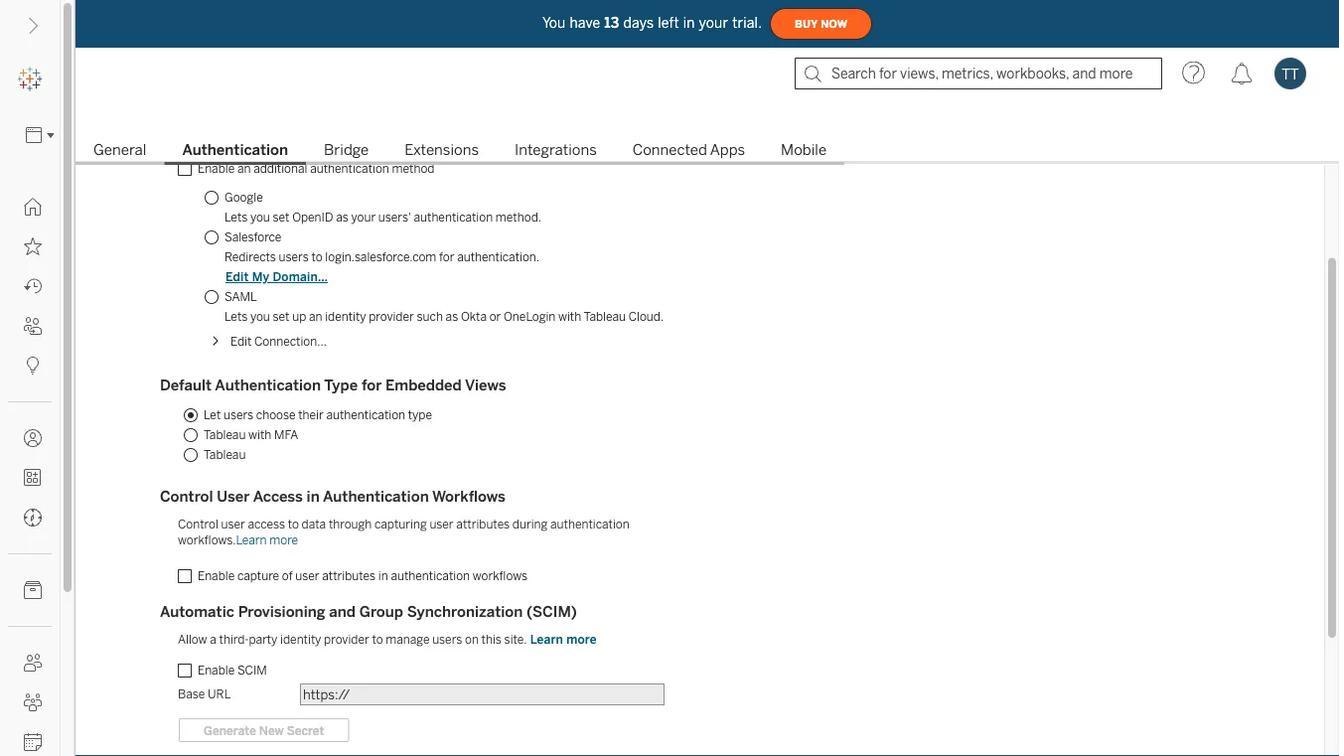 Task type: describe. For each thing, give the bounding box(es) containing it.
let
[[204, 408, 221, 422]]

learn more
[[236, 533, 298, 547]]

redirects
[[225, 250, 276, 264]]

capturing
[[375, 517, 427, 532]]

0 vertical spatial an
[[237, 161, 251, 176]]

2 you from the top
[[250, 309, 270, 324]]

workflows.
[[178, 533, 236, 547]]

google lets you set openid as your users' authentication method. salesforce redirects users to login.salesforce.com for authentication. edit my domain… saml lets you set up an identity provider such as okta or onelogin with tableau cloud.
[[225, 190, 664, 324]]

access
[[253, 488, 303, 506]]

your for trial.
[[699, 15, 728, 31]]

on
[[465, 632, 479, 647]]

enable for control
[[198, 569, 235, 583]]

authentication inside sub-spaces tab list
[[182, 141, 288, 159]]

new
[[259, 723, 284, 737]]

access
[[248, 517, 285, 532]]

enable capture of user attributes in authentication workflows
[[198, 569, 528, 583]]

to inside control user access to data through capturing user attributes during authentication workflows.
[[288, 517, 299, 532]]

trial.
[[732, 15, 762, 31]]

for inside "google lets you set openid as your users' authentication method. salesforce redirects users to login.salesforce.com for authentication. edit my domain… saml lets you set up an identity provider such as okta or onelogin with tableau cloud."
[[439, 250, 454, 264]]

automatic provisioning and group synchronization (scim)
[[160, 603, 577, 621]]

my
[[252, 270, 270, 284]]

bridge
[[324, 141, 369, 159]]

edit connection…
[[230, 334, 327, 349]]

provider inside "google lets you set openid as your users' authentication method. salesforce redirects users to login.salesforce.com for authentication. edit my domain… saml lets you set up an identity provider such as okta or onelogin with tableau cloud."
[[369, 309, 414, 324]]

base url
[[178, 687, 231, 701]]

type
[[324, 377, 358, 394]]

1 horizontal spatial user
[[295, 569, 319, 583]]

buy now button
[[770, 8, 872, 40]]

in for attributes
[[378, 569, 388, 583]]

connection…
[[254, 334, 327, 349]]

main navigation. press the up and down arrow keys to access links. element
[[0, 187, 60, 756]]

authentication inside "google lets you set openid as your users' authentication method. salesforce redirects users to login.salesforce.com for authentication. edit my domain… saml lets you set up an identity provider such as okta or onelogin with tableau cloud."
[[414, 210, 493, 225]]

generate new secret button
[[179, 718, 349, 742]]

2 lets from the top
[[225, 309, 248, 324]]

group
[[359, 603, 403, 621]]

with inside let users choose their authentication type tableau with mfa tableau
[[248, 428, 272, 442]]

this
[[481, 632, 502, 647]]

edit connection… button
[[205, 330, 331, 354]]

2 horizontal spatial to
[[372, 632, 383, 647]]

1 vertical spatial learn
[[530, 632, 563, 647]]

such
[[417, 309, 443, 324]]

edit my domain… link
[[225, 269, 329, 285]]

mobile
[[781, 141, 827, 159]]

of
[[282, 569, 293, 583]]

cloud.
[[629, 309, 664, 324]]

a
[[210, 632, 216, 647]]

let users choose their authentication type tableau with mfa tableau
[[204, 408, 432, 462]]

enable for automatic
[[198, 663, 235, 678]]

method.
[[496, 210, 541, 225]]

to inside "google lets you set openid as your users' authentication method. salesforce redirects users to login.salesforce.com for authentication. edit my domain… saml lets you set up an identity provider such as okta or onelogin with tableau cloud."
[[311, 250, 323, 264]]

you have 13 days left in your trial.
[[542, 15, 762, 31]]

with inside "google lets you set openid as your users' authentication method. salesforce redirects users to login.salesforce.com for authentication. edit my domain… saml lets you set up an identity provider such as okta or onelogin with tableau cloud."
[[558, 309, 581, 324]]

1 horizontal spatial more
[[567, 632, 597, 647]]

users inside "google lets you set openid as your users' authentication method. salesforce redirects users to login.salesforce.com for authentication. edit my domain… saml lets you set up an identity provider such as okta or onelogin with tableau cloud."
[[279, 250, 309, 264]]

default authentication type for embedded views
[[160, 377, 506, 394]]

apps
[[710, 141, 745, 159]]

data
[[302, 517, 326, 532]]

google
[[225, 190, 263, 205]]

2 horizontal spatial user
[[430, 517, 454, 532]]

1 lets from the top
[[225, 210, 248, 225]]

additional
[[254, 161, 307, 176]]

workflows
[[473, 569, 528, 583]]

1 horizontal spatial as
[[446, 309, 458, 324]]

1 vertical spatial identity
[[280, 632, 321, 647]]

connected
[[633, 141, 707, 159]]

1 vertical spatial attributes
[[322, 569, 376, 583]]

secret
[[287, 723, 324, 737]]

users inside let users choose their authentication type tableau with mfa tableau
[[224, 408, 253, 422]]

capture
[[237, 569, 279, 583]]

domain…
[[273, 270, 328, 284]]

edit inside "google lets you set openid as your users' authentication method. salesforce redirects users to login.salesforce.com for authentication. edit my domain… saml lets you set up an identity provider such as okta or onelogin with tableau cloud."
[[226, 270, 249, 284]]

or
[[489, 309, 501, 324]]

and
[[329, 603, 356, 621]]

authentication.
[[457, 250, 539, 264]]

now
[[821, 18, 848, 30]]

13
[[604, 15, 619, 31]]

enable an additional authentication method
[[198, 161, 435, 176]]

attributes inside control user access to data through capturing user attributes during authentication workflows.
[[456, 517, 510, 532]]

1 set from the top
[[273, 210, 290, 225]]

have
[[570, 15, 600, 31]]

1 enable from the top
[[198, 161, 235, 176]]

(scim)
[[527, 603, 577, 621]]

control user access in authentication workflows
[[160, 488, 506, 506]]

choose
[[256, 408, 296, 422]]

buy now
[[795, 18, 848, 30]]

method
[[392, 161, 435, 176]]

learn more link for authentication
[[236, 533, 298, 547]]

third-
[[219, 632, 249, 647]]

1 vertical spatial provider
[[324, 632, 369, 647]]

control for control user access in authentication workflows
[[160, 488, 213, 506]]

your for users'
[[351, 210, 376, 225]]

onelogin
[[504, 309, 556, 324]]

through
[[329, 517, 372, 532]]



Task type: locate. For each thing, give the bounding box(es) containing it.
1 vertical spatial authentication
[[215, 377, 321, 394]]

user
[[217, 488, 250, 506]]

provider down the and
[[324, 632, 369, 647]]

provisioning
[[238, 603, 325, 621]]

an right up
[[309, 309, 322, 324]]

lets
[[225, 210, 248, 225], [225, 309, 248, 324]]

set left openid
[[273, 210, 290, 225]]

authentication
[[310, 161, 389, 176], [414, 210, 493, 225], [326, 408, 405, 422], [550, 517, 630, 532], [391, 569, 470, 583]]

identity
[[325, 309, 366, 324], [280, 632, 321, 647]]

provider left such
[[369, 309, 414, 324]]

0 vertical spatial control
[[160, 488, 213, 506]]

1 vertical spatial learn more link
[[529, 631, 598, 648]]

users'
[[378, 210, 411, 225]]

as right openid
[[336, 210, 349, 225]]

learn more link down "access"
[[236, 533, 298, 547]]

0 vertical spatial authentication
[[182, 141, 288, 159]]

users right let
[[224, 408, 253, 422]]

manage
[[386, 632, 430, 647]]

lets down saml
[[225, 309, 248, 324]]

generate new secret
[[204, 723, 324, 737]]

for
[[439, 250, 454, 264], [362, 377, 382, 394]]

to down group
[[372, 632, 383, 647]]

allow
[[178, 632, 207, 647]]

for right 'type'
[[362, 377, 382, 394]]

2 vertical spatial to
[[372, 632, 383, 647]]

0 vertical spatial identity
[[325, 309, 366, 324]]

0 horizontal spatial identity
[[280, 632, 321, 647]]

learn down "access"
[[236, 533, 267, 547]]

control for control user access to data through capturing user attributes during authentication workflows.
[[178, 517, 218, 532]]

tableau
[[584, 309, 626, 324], [204, 428, 246, 442], [204, 448, 246, 462]]

extensions
[[404, 141, 479, 159]]

0 vertical spatial tableau
[[584, 309, 626, 324]]

learn down '(scim)'
[[530, 632, 563, 647]]

0 vertical spatial users
[[279, 250, 309, 264]]

2 enable from the top
[[198, 569, 235, 583]]

for left authentication. on the top left of the page
[[439, 250, 454, 264]]

0 vertical spatial for
[[439, 250, 454, 264]]

authentication right users' at the top of page
[[414, 210, 493, 225]]

0 vertical spatial to
[[311, 250, 323, 264]]

with right onelogin
[[558, 309, 581, 324]]

control user access to data through capturing user attributes during authentication workflows.
[[178, 517, 630, 547]]

authentication up google
[[182, 141, 288, 159]]

1 vertical spatial an
[[309, 309, 322, 324]]

an up google
[[237, 161, 251, 176]]

main content containing general
[[76, 27, 1339, 756]]

up
[[292, 309, 306, 324]]

their
[[298, 408, 324, 422]]

control up workflows.
[[178, 517, 218, 532]]

you up edit connection… dropdown button
[[250, 309, 270, 324]]

attributes
[[456, 517, 510, 532], [322, 569, 376, 583]]

control left "user"
[[160, 488, 213, 506]]

an inside "google lets you set openid as your users' authentication method. salesforce redirects users to login.salesforce.com for authentication. edit my domain… saml lets you set up an identity provider such as okta or onelogin with tableau cloud."
[[309, 309, 322, 324]]

your left trial.
[[699, 15, 728, 31]]

enable scim
[[198, 663, 267, 678]]

authentication up capturing
[[323, 488, 429, 506]]

authentication right during
[[550, 517, 630, 532]]

0 vertical spatial in
[[683, 15, 695, 31]]

tableau inside "google lets you set openid as your users' authentication method. salesforce redirects users to login.salesforce.com for authentication. edit my domain… saml lets you set up an identity provider such as okta or onelogin with tableau cloud."
[[584, 309, 626, 324]]

site.
[[504, 632, 527, 647]]

more
[[270, 533, 298, 547], [567, 632, 597, 647]]

as left 'okta'
[[446, 309, 458, 324]]

0 horizontal spatial users
[[224, 408, 253, 422]]

default
[[160, 377, 212, 394]]

1 vertical spatial users
[[224, 408, 253, 422]]

in up the data
[[307, 488, 320, 506]]

1 horizontal spatial for
[[439, 250, 454, 264]]

authentication up "synchronization"
[[391, 569, 470, 583]]

login.salesforce.com
[[325, 250, 436, 264]]

0 vertical spatial option group
[[199, 188, 665, 327]]

1 horizontal spatial attributes
[[456, 517, 510, 532]]

0 vertical spatial more
[[270, 533, 298, 547]]

main content
[[76, 27, 1339, 756]]

workflows
[[432, 488, 506, 506]]

2 horizontal spatial users
[[432, 632, 462, 647]]

0 vertical spatial learn more link
[[236, 533, 298, 547]]

authentication down bridge
[[310, 161, 389, 176]]

0 horizontal spatial in
[[307, 488, 320, 506]]

authentication inside let users choose their authentication type tableau with mfa tableau
[[326, 408, 405, 422]]

0 vertical spatial your
[[699, 15, 728, 31]]

days
[[623, 15, 654, 31]]

0 horizontal spatial attributes
[[322, 569, 376, 583]]

learn more link for synchronization
[[529, 631, 598, 648]]

0 vertical spatial set
[[273, 210, 290, 225]]

base
[[178, 687, 205, 701]]

identity down "provisioning"
[[280, 632, 321, 647]]

left
[[658, 15, 679, 31]]

integrations
[[515, 141, 597, 159]]

1 vertical spatial to
[[288, 517, 299, 532]]

party
[[249, 632, 278, 647]]

more down "access"
[[270, 533, 298, 547]]

3 enable from the top
[[198, 663, 235, 678]]

in for left
[[683, 15, 695, 31]]

in
[[683, 15, 695, 31], [307, 488, 320, 506], [378, 569, 388, 583]]

as
[[336, 210, 349, 225], [446, 309, 458, 324]]

0 vertical spatial edit
[[226, 270, 249, 284]]

automatic
[[160, 603, 234, 621]]

buy
[[795, 18, 818, 30]]

0 horizontal spatial with
[[248, 428, 272, 442]]

in up group
[[378, 569, 388, 583]]

views
[[465, 377, 506, 394]]

more down '(scim)'
[[567, 632, 597, 647]]

identity inside "google lets you set openid as your users' authentication method. salesforce redirects users to login.salesforce.com for authentication. edit my domain… saml lets you set up an identity provider such as okta or onelogin with tableau cloud."
[[325, 309, 366, 324]]

you up salesforce
[[250, 210, 270, 225]]

0 horizontal spatial as
[[336, 210, 349, 225]]

1 vertical spatial enable
[[198, 569, 235, 583]]

attributes up the and
[[322, 569, 376, 583]]

you
[[250, 210, 270, 225], [250, 309, 270, 324]]

1 vertical spatial as
[[446, 309, 458, 324]]

0 vertical spatial attributes
[[456, 517, 510, 532]]

1 horizontal spatial learn more link
[[529, 631, 598, 648]]

your
[[699, 15, 728, 31], [351, 210, 376, 225]]

an
[[237, 161, 251, 176], [309, 309, 322, 324]]

sub-spaces tab list
[[76, 139, 1339, 165]]

authentication down 'type'
[[326, 408, 405, 422]]

salesforce
[[225, 230, 282, 244]]

attributes down workflows
[[456, 517, 510, 532]]

identity right up
[[325, 309, 366, 324]]

generate
[[204, 723, 256, 737]]

you
[[542, 15, 566, 31]]

option group
[[199, 188, 665, 327], [178, 405, 665, 465]]

enable up url
[[198, 663, 235, 678]]

0 vertical spatial as
[[336, 210, 349, 225]]

1 horizontal spatial learn
[[530, 632, 563, 647]]

0 vertical spatial provider
[[369, 309, 414, 324]]

1 horizontal spatial to
[[311, 250, 323, 264]]

general
[[93, 141, 146, 159]]

in right left
[[683, 15, 695, 31]]

0 vertical spatial learn
[[236, 533, 267, 547]]

2 vertical spatial tableau
[[204, 448, 246, 462]]

1 vertical spatial more
[[567, 632, 597, 647]]

edit inside dropdown button
[[230, 334, 252, 349]]

1 vertical spatial set
[[273, 309, 290, 324]]

scim
[[237, 663, 267, 678]]

edit up saml
[[226, 270, 249, 284]]

navigation
[[76, 135, 1339, 165]]

0 horizontal spatial to
[[288, 517, 299, 532]]

option group containing google
[[199, 188, 665, 327]]

set left up
[[273, 309, 290, 324]]

authentication up choose
[[215, 377, 321, 394]]

enable up google
[[198, 161, 235, 176]]

2 vertical spatial in
[[378, 569, 388, 583]]

mfa
[[274, 428, 298, 442]]

control inside control user access to data through capturing user attributes during authentication workflows.
[[178, 517, 218, 532]]

1 vertical spatial for
[[362, 377, 382, 394]]

1 vertical spatial your
[[351, 210, 376, 225]]

user down workflows
[[430, 517, 454, 532]]

option group containing let users choose their authentication type
[[178, 405, 665, 465]]

connected apps
[[633, 141, 745, 159]]

0 vertical spatial with
[[558, 309, 581, 324]]

navigation containing general
[[76, 135, 1339, 165]]

synchronization
[[407, 603, 523, 621]]

1 horizontal spatial identity
[[325, 309, 366, 324]]

edit down saml
[[230, 334, 252, 349]]

navigation panel element
[[0, 60, 61, 756]]

enable down workflows.
[[198, 569, 235, 583]]

1 vertical spatial option group
[[178, 405, 665, 465]]

2 vertical spatial enable
[[198, 663, 235, 678]]

1 vertical spatial in
[[307, 488, 320, 506]]

learn more link
[[236, 533, 298, 547], [529, 631, 598, 648]]

lets down google
[[225, 210, 248, 225]]

0 horizontal spatial user
[[221, 517, 245, 532]]

1 vertical spatial edit
[[230, 334, 252, 349]]

your left users' at the top of page
[[351, 210, 376, 225]]

to
[[311, 250, 323, 264], [288, 517, 299, 532], [372, 632, 383, 647]]

1 horizontal spatial an
[[309, 309, 322, 324]]

1 horizontal spatial with
[[558, 309, 581, 324]]

0 horizontal spatial your
[[351, 210, 376, 225]]

1 horizontal spatial your
[[699, 15, 728, 31]]

0 horizontal spatial more
[[270, 533, 298, 547]]

2 set from the top
[[273, 309, 290, 324]]

1 vertical spatial control
[[178, 517, 218, 532]]

0 vertical spatial lets
[[225, 210, 248, 225]]

None text field
[[300, 684, 665, 705]]

0 horizontal spatial for
[[362, 377, 382, 394]]

provider
[[369, 309, 414, 324], [324, 632, 369, 647]]

0 vertical spatial you
[[250, 210, 270, 225]]

edit
[[226, 270, 249, 284], [230, 334, 252, 349]]

to left the data
[[288, 517, 299, 532]]

1 vertical spatial with
[[248, 428, 272, 442]]

authentication
[[182, 141, 288, 159], [215, 377, 321, 394], [323, 488, 429, 506]]

with down choose
[[248, 428, 272, 442]]

allow a third-party identity provider to manage users on this site. learn more
[[178, 632, 597, 647]]

1 vertical spatial you
[[250, 309, 270, 324]]

control
[[160, 488, 213, 506], [178, 517, 218, 532]]

2 vertical spatial users
[[432, 632, 462, 647]]

your inside "google lets you set openid as your users' authentication method. salesforce redirects users to login.salesforce.com for authentication. edit my domain… saml lets you set up an identity provider such as okta or onelogin with tableau cloud."
[[351, 210, 376, 225]]

user down "user"
[[221, 517, 245, 532]]

user right the of
[[295, 569, 319, 583]]

1 horizontal spatial users
[[279, 250, 309, 264]]

enable
[[198, 161, 235, 176], [198, 569, 235, 583], [198, 663, 235, 678]]

okta
[[461, 309, 487, 324]]

2 horizontal spatial in
[[683, 15, 695, 31]]

user
[[221, 517, 245, 532], [430, 517, 454, 532], [295, 569, 319, 583]]

0 vertical spatial enable
[[198, 161, 235, 176]]

embedded
[[386, 377, 462, 394]]

to up domain…
[[311, 250, 323, 264]]

url
[[208, 687, 231, 701]]

Search for views, metrics, workbooks, and more text field
[[795, 58, 1162, 89]]

1 vertical spatial tableau
[[204, 428, 246, 442]]

users left on
[[432, 632, 462, 647]]

1 you from the top
[[250, 210, 270, 225]]

0 horizontal spatial an
[[237, 161, 251, 176]]

2 vertical spatial authentication
[[323, 488, 429, 506]]

authentication inside control user access to data through capturing user attributes during authentication workflows.
[[550, 517, 630, 532]]

openid
[[292, 210, 333, 225]]

learn more link down '(scim)'
[[529, 631, 598, 648]]

saml
[[225, 290, 257, 304]]

users up domain…
[[279, 250, 309, 264]]

1 vertical spatial lets
[[225, 309, 248, 324]]

0 horizontal spatial learn more link
[[236, 533, 298, 547]]

during
[[513, 517, 548, 532]]

type
[[408, 408, 432, 422]]

0 horizontal spatial learn
[[236, 533, 267, 547]]

1 horizontal spatial in
[[378, 569, 388, 583]]



Task type: vqa. For each thing, say whether or not it's contained in the screenshot.
Edit Tabbed Views BUTTON
no



